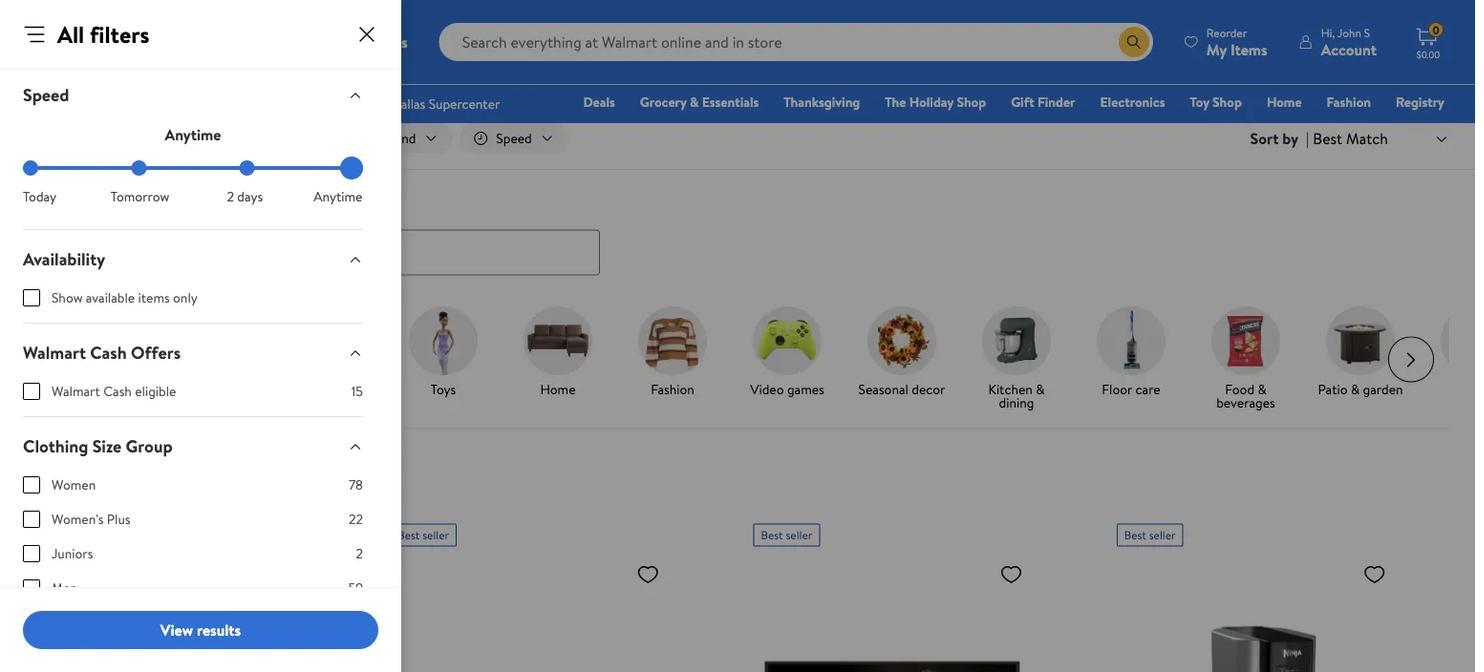 Task type: vqa. For each thing, say whether or not it's contained in the screenshot.


Task type: locate. For each thing, give the bounding box(es) containing it.
fashion
[[1327, 93, 1371, 111], [651, 380, 695, 399]]

deals left preview
[[59, 393, 91, 412]]

0 horizontal spatial seller
[[423, 528, 449, 544]]

3 best from the left
[[1125, 528, 1147, 544]]

grocery & essentials
[[640, 93, 759, 111]]

beverages
[[1217, 393, 1276, 412]]

0 vertical spatial friday
[[99, 380, 134, 399]]

holiday
[[910, 93, 954, 111]]

deals
[[583, 93, 615, 111], [23, 192, 64, 216], [59, 393, 91, 412], [23, 459, 69, 486]]

cash up the walmart cash eligible
[[90, 341, 127, 365]]

1 vertical spatial walmart
[[52, 382, 100, 401]]

1 vertical spatial anytime
[[314, 187, 363, 206]]

home down "home" image
[[540, 380, 576, 399]]

0 horizontal spatial friday
[[64, 528, 95, 544]]

friday
[[99, 380, 134, 399], [64, 528, 95, 544]]

2 inside 'how fast do you want your order?' option group
[[227, 187, 234, 206]]

1 vertical spatial home
[[540, 380, 576, 399]]

vizio 50" class v-series 4k uhd led smart tv v505-j09 image
[[754, 555, 1031, 673]]

& right grocery at the top of the page
[[690, 93, 699, 111]]

0 horizontal spatial anytime
[[165, 124, 221, 145]]

59
[[349, 579, 363, 598]]

friday up juniors
[[64, 528, 95, 544]]

best seller for saluspa 77" x 26" hollywood 240 gal. inflatable hot tub with led lights, 104f max temperature image
[[398, 528, 449, 544]]

toys link
[[394, 306, 493, 400]]

0 horizontal spatial best
[[398, 528, 420, 544]]

food & beverages
[[1217, 380, 1276, 412]]

men
[[52, 579, 77, 598]]

0 vertical spatial cash
[[90, 341, 127, 365]]

0 vertical spatial walmart
[[23, 341, 86, 365]]

seasonal decor image
[[868, 306, 937, 375]]

1 horizontal spatial home link
[[1259, 92, 1311, 112]]

black
[[65, 380, 96, 399], [34, 528, 61, 544]]

1 seller from the left
[[423, 528, 449, 544]]

1 best seller from the left
[[398, 528, 449, 544]]

Show available items only checkbox
[[23, 290, 40, 307]]

& right dining
[[1036, 380, 1045, 399]]

0
[[1433, 22, 1440, 38]]

fashion link
[[1318, 92, 1380, 112], [623, 306, 723, 400]]

best
[[398, 528, 420, 544], [761, 528, 783, 544], [1125, 528, 1147, 544]]

Walmart Site-Wide search field
[[439, 23, 1153, 61]]

0 horizontal spatial shop
[[957, 93, 986, 111]]

deals down 'today' option
[[23, 192, 64, 216]]

deals inside search field
[[23, 192, 64, 216]]

78
[[349, 476, 363, 495]]

2 best from the left
[[761, 528, 783, 544]]

0 horizontal spatial 2
[[227, 187, 234, 206]]

care
[[1136, 380, 1161, 399]]

black friday deals image
[[65, 306, 134, 375]]

1 horizontal spatial 2
[[356, 545, 363, 563]]

patio & garden image
[[1327, 306, 1395, 375]]

anytime
[[165, 124, 221, 145], [314, 187, 363, 206]]

when
[[61, 499, 96, 520]]

& right the patio
[[1351, 380, 1360, 399]]

2 left days
[[227, 187, 234, 206]]

search image
[[38, 245, 54, 261]]

walmart down walmart cash offers
[[52, 382, 100, 401]]

0 vertical spatial black
[[65, 380, 96, 399]]

gift finder
[[1011, 93, 1076, 111]]

seller for ninja creami, ice cream maker, 5 one-touch programs 'image'
[[1149, 528, 1176, 544]]

garden
[[1363, 380, 1404, 399]]

0 vertical spatial fashion link
[[1318, 92, 1380, 112]]

clothing size group group
[[23, 476, 363, 614]]

friday down walmart cash offers
[[99, 380, 134, 399]]

show available items only
[[52, 289, 198, 307]]

1 horizontal spatial fashion
[[1327, 93, 1371, 111]]

& inside "kitchen & dining"
[[1036, 380, 1045, 399]]

deals link
[[575, 92, 624, 112]]

&
[[690, 93, 699, 111], [1036, 380, 1045, 399], [1258, 380, 1267, 399], [1351, 380, 1360, 399]]

games
[[787, 380, 825, 399]]

video
[[750, 380, 784, 399]]

thanksgiving link
[[775, 92, 869, 112]]

2
[[227, 187, 234, 206], [356, 545, 363, 563]]

seller
[[423, 528, 449, 544], [786, 528, 813, 544], [1149, 528, 1176, 544]]

the holiday shop link
[[877, 92, 995, 112]]

best seller
[[398, 528, 449, 544], [761, 528, 813, 544], [1125, 528, 1176, 544]]

2 horizontal spatial best seller
[[1125, 528, 1176, 544]]

0 horizontal spatial best seller
[[398, 528, 449, 544]]

0 horizontal spatial black
[[34, 528, 61, 544]]

None checkbox
[[23, 477, 40, 494], [23, 546, 40, 563], [23, 580, 40, 597], [23, 477, 40, 494], [23, 546, 40, 563], [23, 580, 40, 597]]

& for beverages
[[1258, 380, 1267, 399]]

walmart down show
[[23, 341, 86, 365]]

toy shop link
[[1182, 92, 1251, 112]]

0 vertical spatial home
[[1267, 93, 1302, 111]]

Anytime radio
[[348, 161, 363, 176]]

home link
[[1259, 92, 1311, 112], [508, 306, 608, 400]]

baby image
[[1441, 306, 1477, 375]]

video games link
[[738, 306, 837, 400]]

home up "sort by |"
[[1267, 93, 1302, 111]]

1 vertical spatial fashion link
[[623, 306, 723, 400]]

shop right 'holiday'
[[957, 93, 986, 111]]

2 down 22 on the bottom
[[356, 545, 363, 563]]

anytime inside 'how fast do you want your order?' option group
[[314, 187, 363, 206]]

2 inside clothing size group group
[[356, 545, 363, 563]]

cash for offers
[[90, 341, 127, 365]]

filters
[[90, 18, 149, 50]]

1 vertical spatial home link
[[508, 306, 608, 400]]

kitchen and dining image
[[982, 306, 1051, 375]]

1 vertical spatial friday
[[64, 528, 95, 544]]

walmart+
[[1388, 119, 1445, 138]]

friday for deal
[[64, 528, 95, 544]]

seasonal
[[859, 380, 909, 399]]

decor
[[912, 380, 946, 399]]

& right 'food'
[[1258, 380, 1267, 399]]

None range field
[[23, 166, 363, 170]]

0 vertical spatial home link
[[1259, 92, 1311, 112]]

friday inside black friday deals preview
[[99, 380, 134, 399]]

2 best seller from the left
[[761, 528, 813, 544]]

2 horizontal spatial best
[[1125, 528, 1147, 544]]

walmart for walmart cash offers
[[23, 341, 86, 365]]

2 horizontal spatial seller
[[1149, 528, 1176, 544]]

add to favorites list, vizio 50" class v-series 4k uhd led smart tv v505-j09 image
[[1000, 563, 1023, 586]]

fashion down fashion image
[[651, 380, 695, 399]]

0 horizontal spatial fashion link
[[623, 306, 723, 400]]

patio & garden
[[1318, 380, 1404, 399]]

3 best seller from the left
[[1125, 528, 1176, 544]]

food
[[1225, 380, 1255, 399]]

sort
[[1251, 128, 1279, 149]]

1 horizontal spatial best
[[761, 528, 783, 544]]

1 horizontal spatial best seller
[[761, 528, 813, 544]]

1 horizontal spatial friday
[[99, 380, 134, 399]]

& inside food & beverages
[[1258, 380, 1267, 399]]

|
[[1307, 128, 1310, 149]]

0 vertical spatial anytime
[[165, 124, 221, 145]]

None radio
[[240, 161, 255, 176]]

in-store button
[[140, 123, 243, 154]]

walmart cash eligible
[[52, 382, 176, 401]]

black down walmart cash offers
[[65, 380, 96, 399]]

deals inside black friday deals preview
[[59, 393, 91, 412]]

eligible
[[135, 382, 176, 401]]

today
[[23, 187, 56, 206]]

patio
[[1318, 380, 1348, 399]]

cash
[[90, 341, 127, 365], [103, 382, 132, 401]]

offers
[[131, 341, 181, 365]]

floor
[[1102, 380, 1133, 399]]

0 vertical spatial 2
[[227, 187, 234, 206]]

online
[[171, 499, 211, 520]]

shop right toy
[[1213, 93, 1242, 111]]

flash deals image
[[180, 306, 248, 375]]

None checkbox
[[23, 383, 40, 400], [23, 511, 40, 528], [23, 383, 40, 400], [23, 511, 40, 528]]

black inside black friday deals preview
[[65, 380, 96, 399]]

1 horizontal spatial home
[[1267, 93, 1302, 111]]

1 horizontal spatial shop
[[1213, 93, 1242, 111]]

2 seller from the left
[[786, 528, 813, 544]]

price when purchased online
[[23, 499, 211, 520]]

0 horizontal spatial fashion
[[651, 380, 695, 399]]

$0.00
[[1417, 48, 1440, 61]]

1 horizontal spatial seller
[[786, 528, 813, 544]]

1 vertical spatial cash
[[103, 382, 132, 401]]

0 vertical spatial fashion
[[1327, 93, 1371, 111]]

cash left eligible
[[103, 382, 132, 401]]

2 shop from the left
[[1213, 93, 1242, 111]]

thanksgiving
[[784, 93, 860, 111]]

availability
[[23, 248, 105, 271]]

food & beverages link
[[1197, 306, 1296, 413]]

add to favorites list, saluspa 77" x 26" hollywood 240 gal. inflatable hot tub with led lights, 104f max temperature image
[[637, 563, 660, 586]]

bab
[[1461, 380, 1477, 399]]

walmart+ link
[[1379, 119, 1454, 139]]

video games image
[[753, 306, 822, 375]]

walmart inside dropdown button
[[23, 341, 86, 365]]

floorcare image
[[1097, 306, 1166, 375]]

juniors
[[52, 545, 93, 563]]

essentials
[[702, 93, 759, 111]]

in-store
[[177, 129, 222, 148]]

best for saluspa 77" x 26" hollywood 240 gal. inflatable hot tub with led lights, 104f max temperature image
[[398, 528, 420, 544]]

1 best from the left
[[398, 528, 420, 544]]

best seller for ninja creami, ice cream maker, 5 one-touch programs 'image'
[[1125, 528, 1176, 544]]

1 horizontal spatial black
[[65, 380, 96, 399]]

cash inside dropdown button
[[90, 341, 127, 365]]

1 vertical spatial black
[[34, 528, 61, 544]]

one
[[1299, 119, 1327, 138]]

1 vertical spatial 2
[[356, 545, 363, 563]]

1 vertical spatial fashion
[[651, 380, 695, 399]]

show
[[52, 289, 83, 307]]

none range field inside 'all filters' dialog
[[23, 166, 363, 170]]

& for garden
[[1351, 380, 1360, 399]]

& for essentials
[[690, 93, 699, 111]]

registry link
[[1388, 92, 1454, 112]]

black down price
[[34, 528, 61, 544]]

clothing
[[23, 435, 88, 459]]

deals down clothing
[[23, 459, 69, 486]]

results
[[197, 620, 241, 641]]

1 horizontal spatial anytime
[[314, 187, 363, 206]]

3 seller from the left
[[1149, 528, 1176, 544]]

fashion up the debit
[[1327, 93, 1371, 111]]

add to favorites list, playstation 5 disc console - marvel's spider-man 2 bundle image
[[273, 563, 296, 586]]



Task type: describe. For each thing, give the bounding box(es) containing it.
2 for 2
[[356, 545, 363, 563]]

ninja creami, ice cream maker, 5 one-touch programs image
[[1117, 555, 1394, 673]]

2 days
[[227, 187, 263, 206]]

friday for deals
[[99, 380, 134, 399]]

how fast do you want your order? option group
[[23, 161, 363, 206]]

deal
[[97, 528, 118, 544]]

store
[[192, 129, 222, 148]]

speed button
[[8, 66, 378, 124]]

gift
[[1011, 93, 1035, 111]]

sort and filter section element
[[0, 108, 1477, 169]]

Tomorrow radio
[[131, 161, 147, 176]]

best for ninja creami, ice cream maker, 5 one-touch programs 'image'
[[1125, 528, 1147, 544]]

debit
[[1330, 119, 1363, 138]]

price
[[23, 499, 57, 520]]

view results
[[160, 620, 241, 641]]

toy shop
[[1190, 93, 1242, 111]]

fashion image
[[638, 306, 707, 375]]

food & beverages image
[[1212, 306, 1281, 375]]

1 horizontal spatial fashion link
[[1318, 92, 1380, 112]]

clothing size group
[[23, 435, 173, 459]]

days
[[237, 187, 263, 206]]

close panel image
[[356, 23, 378, 46]]

22
[[349, 510, 363, 529]]

walmart image
[[31, 27, 155, 57]]

seller for "vizio 50" class v-series 4k uhd led smart tv v505-j09" image at the right of the page
[[786, 528, 813, 544]]

2 for 2 days
[[227, 187, 234, 206]]

view results button
[[23, 612, 378, 650]]

black for black friday deals preview
[[65, 380, 96, 399]]

black for black friday deal
[[34, 528, 61, 544]]

grocery
[[640, 93, 687, 111]]

women's plus
[[52, 510, 130, 529]]

kitchen & dining
[[989, 380, 1045, 412]]

group
[[126, 435, 173, 459]]

items
[[138, 289, 170, 307]]

electronics
[[1101, 93, 1165, 111]]

seasonal decor link
[[852, 306, 952, 400]]

15
[[352, 382, 363, 401]]

finder
[[1038, 93, 1076, 111]]

one debit link
[[1290, 119, 1372, 139]]

deals (1000+)
[[23, 459, 125, 486]]

tomorrow
[[111, 187, 169, 206]]

1 shop from the left
[[957, 93, 986, 111]]

next slide for chipmodulewithimages list image
[[1389, 337, 1434, 383]]

lots to love for less. low prices all season long. image
[[27, 0, 1450, 78]]

electronics link
[[1092, 92, 1174, 112]]

all filters
[[57, 18, 149, 50]]

saluspa 77" x 26" hollywood 240 gal. inflatable hot tub with led lights, 104f max temperature image
[[390, 555, 667, 673]]

floor care link
[[1082, 306, 1181, 400]]

in-
[[177, 129, 192, 148]]

gift finder link
[[1003, 92, 1084, 112]]

women
[[52, 476, 96, 495]]

the
[[885, 93, 906, 111]]

purchased
[[99, 499, 167, 520]]

cash for eligible
[[103, 382, 132, 401]]

kitchen
[[989, 380, 1033, 399]]

preview
[[94, 393, 140, 412]]

sort by |
[[1251, 128, 1310, 149]]

registry one debit
[[1299, 93, 1445, 138]]

clothing size group button
[[8, 418, 378, 476]]

seller for saluspa 77" x 26" hollywood 240 gal. inflatable hot tub with led lights, 104f max temperature image
[[423, 528, 449, 544]]

only
[[173, 289, 198, 307]]

deals left grocery at the top of the page
[[583, 93, 615, 111]]

best for "vizio 50" class v-series 4k uhd led smart tv v505-j09" image at the right of the page
[[761, 528, 783, 544]]

seasonal decor
[[859, 380, 946, 399]]

all filters dialog
[[0, 0, 401, 673]]

Search search field
[[439, 23, 1153, 61]]

playstation 5 disc console - marvel's spider-man 2 bundle image
[[27, 555, 304, 673]]

dining
[[999, 393, 1034, 412]]

women's
[[52, 510, 104, 529]]

bab link
[[1426, 306, 1477, 400]]

registry
[[1396, 93, 1445, 111]]

Search in deals search field
[[23, 230, 600, 276]]

0 horizontal spatial home link
[[508, 306, 608, 400]]

floor care
[[1102, 380, 1161, 399]]

& for dining
[[1036, 380, 1045, 399]]

walmart cash offers button
[[8, 324, 378, 382]]

toy
[[1190, 93, 1210, 111]]

(1000+)
[[72, 463, 125, 484]]

toys image
[[409, 306, 478, 375]]

availability button
[[8, 230, 378, 289]]

0 horizontal spatial home
[[540, 380, 576, 399]]

kitchen & dining link
[[967, 306, 1067, 413]]

toys
[[431, 380, 456, 399]]

tech image
[[294, 306, 363, 375]]

patio & garden link
[[1311, 306, 1411, 400]]

walmart for walmart cash eligible
[[52, 382, 100, 401]]

plus
[[107, 510, 130, 529]]

the holiday shop
[[885, 93, 986, 111]]

grocery & essentials link
[[632, 92, 768, 112]]

available
[[86, 289, 135, 307]]

home image
[[524, 306, 593, 375]]

video games
[[750, 380, 825, 399]]

view
[[160, 620, 193, 641]]

black friday deals preview
[[59, 380, 140, 412]]

Today radio
[[23, 161, 38, 176]]

best seller for "vizio 50" class v-series 4k uhd led smart tv v505-j09" image at the right of the page
[[761, 528, 813, 544]]

by
[[1283, 128, 1299, 149]]

Deals search field
[[0, 192, 1477, 276]]

black friday deals preview link
[[50, 306, 149, 413]]

add to favorites list, ninja creami, ice cream maker, 5 one-touch programs image
[[1364, 563, 1386, 586]]

speed
[[23, 83, 69, 107]]



